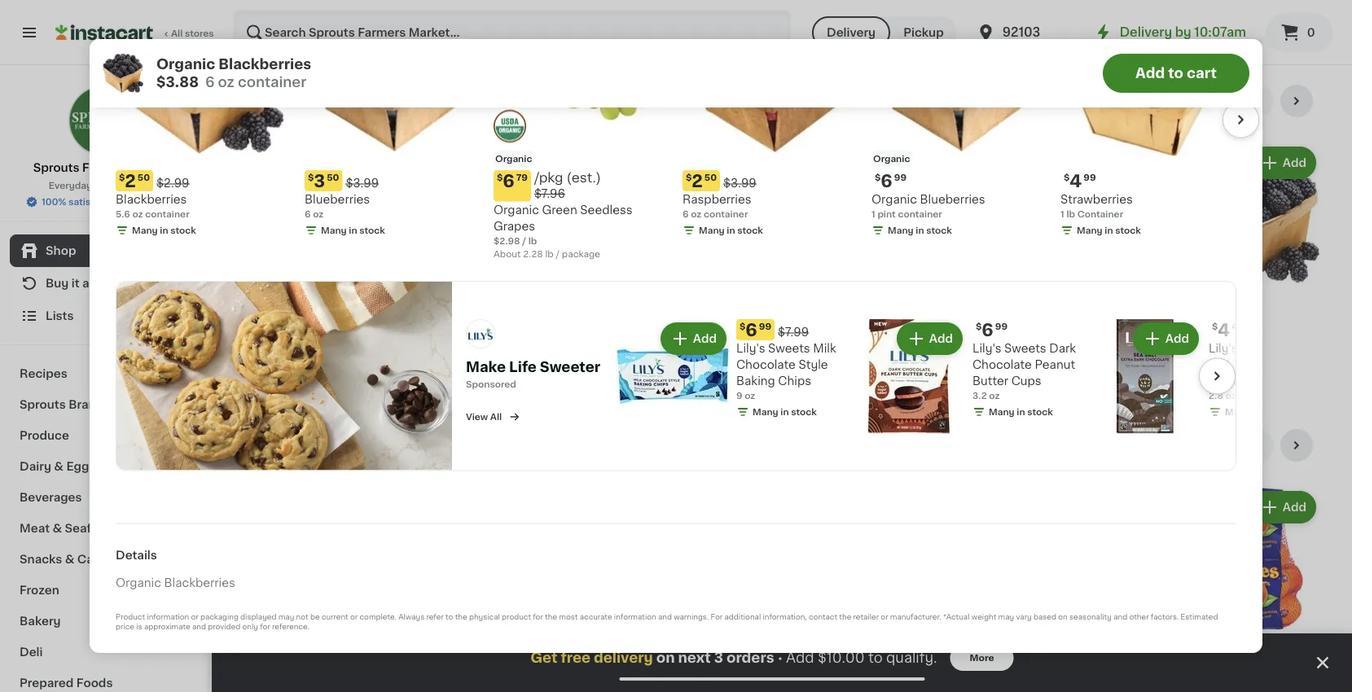 Task type: describe. For each thing, give the bounding box(es) containing it.
many in stock for lily's sweets dark chocolate peanut butter cups 3.2 oz
[[989, 408, 1053, 417]]

in for strawberries 1 lb container
[[1105, 226, 1113, 235]]

organic inside 5 organic strawberries 16 oz
[[866, 661, 912, 672]]

container inside organic blackberries 6 oz container
[[888, 332, 932, 341]]

bag for mandarins bag 3 lb bag
[[307, 316, 330, 327]]

be
[[310, 613, 320, 621]]

1 vertical spatial for
[[260, 623, 270, 630]]

most
[[559, 613, 578, 621]]

to inside product information or packaging displayed may not be current or complete. always refer to the physical product for the most accurate information and warnings. for additional information, contact the retailer or manufacturer. *actual weight may vary based on seasonality and other factors. estimated price is approximate and provided only for reference.
[[446, 613, 453, 621]]

many in stock for $ 2 50 $3.99 raspberries 6 oz container
[[699, 226, 763, 235]]

amazing grass original green superfood 240 g
[[400, 316, 533, 357]]

3 inside treatment tracker modal dialog
[[714, 651, 723, 665]]

many for $ 6 99 $7.99 lily's sweets milk chocolate style baking chips 9 oz
[[753, 408, 779, 417]]

stock for lily's sweets sea salt 70% dark chocolate bar 2.8 oz
[[1264, 408, 1290, 417]]

$ 6 99 for organic
[[875, 172, 907, 189]]

$ inside the $ 4 99
[[1064, 173, 1070, 182]]

to inside button
[[1169, 66, 1184, 80]]

detox
[[1085, 332, 1120, 344]]

many for amazing grass original green superfood 240 g
[[416, 364, 442, 373]]

driscoll's
[[711, 661, 763, 672]]

many down peanut
[[1038, 381, 1064, 390]]

$2.50 original price: $3.99 element
[[683, 170, 859, 191]]

1 horizontal spatial for
[[533, 613, 543, 621]]

6 inside $ 6 99 $7.99 lily's sweets milk chocolate style baking chips 9 oz
[[746, 321, 757, 338]]

add inside button
[[1136, 66, 1165, 80]]

$7.96
[[534, 188, 565, 199]]

many in stock for amazing grass original green superfood 240 g
[[416, 364, 480, 373]]

$ inside the $ 3 98
[[248, 295, 254, 304]]

$ 0
[[559, 639, 577, 656]]

container inside $ 2 50 $2.99 blackberries 5.6 oz container
[[145, 210, 190, 219]]

bag
[[263, 332, 281, 341]]

sprouts brands
[[20, 399, 110, 411]]

sweeter
[[540, 360, 600, 374]]

many for blackberries 5.6 oz container
[[1194, 348, 1219, 357]]

lb inside mandarins bag 3 lb bag
[[252, 332, 261, 341]]

*actual
[[943, 613, 970, 621]]

2 horizontal spatial and
[[1114, 613, 1128, 621]]

fresh fruit
[[244, 437, 341, 454]]

$ 6 79 /pkg (est.) $7.96 organic green seedless grapes $2.98 / lb about 2.28 lb / package
[[494, 171, 633, 258]]

superfood inside amazing grass original green superfood 240 g
[[438, 332, 499, 344]]

all for (600+)
[[1161, 95, 1175, 107]]

chips
[[778, 375, 812, 387]]

1 banana from the left
[[293, 661, 336, 672]]

0 vertical spatial $3.98 original price: $4.99 element
[[244, 292, 387, 314]]

oz inside amazing grass green superfood detox & digest 7.4 oz
[[1037, 364, 1048, 373]]

lily's for 4
[[1209, 343, 1238, 354]]

prepared foods link
[[10, 668, 198, 693]]

& for seafood
[[53, 523, 62, 534]]

5
[[876, 639, 887, 656]]

sprouts brands link
[[10, 389, 198, 420]]

organic inside organic blackberries 6 oz container
[[866, 316, 912, 327]]

$34.84 original price: $40.99 element
[[400, 292, 542, 314]]

many for organic blueberries 1 pint container
[[888, 226, 914, 235]]

is
[[136, 623, 142, 630]]

50 for raspberries
[[705, 173, 717, 182]]

6 inside organic blackberries 6 oz container
[[866, 332, 872, 341]]

oz inside 5 organic strawberries 16 oz
[[878, 676, 889, 685]]

shop link
[[10, 235, 198, 267]]

1 may from the left
[[278, 613, 294, 621]]

container inside blackberries 5.6 oz container
[[1207, 332, 1251, 341]]

many for $ 2 50 $3.99 raspberries 6 oz container
[[699, 226, 725, 235]]

6 inside organic blackberries $3.88 6 oz container
[[205, 75, 215, 89]]

buy
[[46, 278, 69, 289]]

product group containing 4
[[711, 488, 853, 693]]

details
[[116, 549, 157, 561]]

$ 2 50 $2.99 blackberries 5.6 oz container
[[116, 172, 190, 219]]

on inside treatment tracker modal dialog
[[656, 651, 675, 665]]

stock for amazing grass original green superfood 240 g
[[455, 364, 480, 373]]

sprouts for sprouts brands
[[20, 399, 66, 411]]

stock for strawberries 1 lb container
[[1116, 226, 1141, 235]]

mandarins bag
[[1177, 661, 1263, 672]]

strawberries inside 5 organic strawberries 16 oz
[[915, 661, 987, 672]]

view all (40+) button
[[1125, 429, 1229, 462]]

16
[[866, 676, 876, 685]]

provided
[[208, 623, 241, 630]]

2 the from the left
[[545, 613, 557, 621]]

3 or from the left
[[881, 613, 888, 621]]

oz inside godshall's organic uncured turkey bacon 8 oz
[[719, 348, 730, 357]]

1 vertical spatial $2.99
[[1218, 300, 1251, 311]]

spo
[[466, 380, 484, 389]]

5.6 inside blackberries 5.6 oz container
[[1177, 332, 1192, 341]]

many down organic blackberries 6 oz container
[[883, 348, 908, 357]]

blackberries inside blackberries 5.6 oz container
[[1177, 316, 1249, 327]]

item badge image
[[494, 110, 526, 143]]

all stores
[[171, 29, 214, 38]]

blueberries inside $ 3 50 $3.99 blueberries 6 oz
[[305, 194, 370, 205]]

view all (600+) link
[[1130, 93, 1229, 109]]

prices
[[120, 181, 149, 190]]

blackberries for organic blackberries $3.88 6 oz container
[[219, 57, 311, 71]]

stock down organic blackberries 6 oz container
[[921, 348, 947, 357]]

$ 6 99 $7.99 lily's sweets milk chocolate style baking chips 9 oz
[[737, 321, 836, 400]]

3.2
[[973, 391, 987, 400]]

$ inside $ 6 79 /pkg (est.) $7.96 organic green seedless grapes $2.98 / lb about 2.28 lb / package
[[497, 173, 503, 182]]

many up baking
[[727, 364, 753, 373]]

superfood inside amazing grass green superfood detox & digest 7.4 oz
[[1022, 332, 1082, 344]]

stock up chips
[[766, 364, 791, 373]]

0 vertical spatial strawberries
[[1061, 194, 1133, 205]]

main content containing weekly ad nov 15 - nov 23
[[212, 65, 1352, 693]]

100%
[[42, 198, 66, 207]]

many in stock for $ 2 50 $2.99 blackberries 5.6 oz container
[[132, 226, 196, 235]]

stock for $ 6 99 $7.99 lily's sweets milk chocolate style baking chips 9 oz
[[791, 408, 817, 417]]

lily's for 6
[[973, 343, 1002, 354]]

sprouts farmers market link
[[33, 85, 175, 176]]

original
[[488, 316, 533, 327]]

produce link
[[10, 420, 198, 451]]

container inside $ 2 50 $3.99 raspberries 6 oz container
[[704, 210, 748, 219]]

3 down estimated
[[1187, 639, 1198, 656]]

many in stock for $ 3 50 $3.99 blueberries 6 oz
[[321, 226, 385, 235]]

6 inside $ 2 50 $3.99 raspberries 6 oz container
[[683, 210, 689, 219]]

oz inside lily's sweets dark chocolate peanut butter cups 3.2 oz
[[989, 391, 1000, 400]]

stock down organic raspberries at the left of the page
[[610, 348, 636, 357]]

medium
[[400, 661, 447, 672]]

3 inside $ 3 50 $3.99 blueberries 6 oz
[[314, 172, 325, 189]]

2.8
[[1209, 391, 1224, 400]]

more button
[[950, 645, 1014, 671]]

other
[[1130, 613, 1149, 621]]

cups
[[1012, 375, 1042, 387]]

sweets for 4
[[1241, 343, 1283, 354]]

$ 3 50 $3.99 blueberries 6 oz
[[305, 172, 379, 219]]

3 the from the left
[[839, 613, 852, 621]]

2.28
[[523, 249, 543, 258]]

item carousel region containing weekly ad nov 15 - nov 23
[[244, 85, 1320, 416]]

3 left '98'
[[254, 294, 265, 312]]

blackberries for organic blackberries
[[164, 577, 235, 588]]

chocolate inside lily's sweets dark chocolate peanut butter cups 3.2 oz
[[973, 359, 1032, 371]]

many for lily's sweets dark chocolate peanut butter cups 3.2 oz
[[989, 408, 1015, 417]]

physical
[[469, 613, 500, 621]]

$3.88
[[156, 75, 199, 89]]

milk
[[813, 343, 836, 354]]

$ inside $ 4 49
[[1212, 322, 1218, 331]]

grass for original
[[452, 316, 485, 327]]

oz inside $ 2 50 $2.99 blackberries 5.6 oz container
[[132, 210, 143, 219]]

99 for organic
[[894, 173, 907, 182]]

$2.99 inside $ 2 50 $2.99 blackberries 5.6 oz container
[[157, 178, 189, 189]]

packaging
[[200, 613, 239, 621]]

frozen link
[[10, 575, 198, 606]]

many in stock for $ 6 99 $7.99 lily's sweets milk chocolate style baking chips 9 oz
[[753, 408, 817, 417]]

not
[[296, 613, 309, 621]]

0 horizontal spatial $4.99
[[286, 300, 319, 311]]

1 vertical spatial /
[[556, 249, 560, 258]]

chocolate inside the lily's sweets sea salt 70% dark chocolate bar 2.8 oz
[[1209, 375, 1268, 387]]

$7.99
[[778, 327, 809, 338]]

amazing grass green superfood detox & digest 7.4 oz
[[1022, 316, 1146, 373]]

240
[[400, 348, 418, 357]]

organic blackberries 6 oz container
[[866, 316, 986, 341]]

product group containing organic blackberries
[[866, 143, 1009, 362]]

oz inside 4 driscoll's raspberries 12 oz
[[723, 676, 733, 685]]

many for lily's sweets sea salt 70% dark chocolate bar 2.8 oz
[[1225, 408, 1251, 417]]

everyday store prices link
[[49, 179, 159, 192]]

organic inside godshall's organic uncured turkey bacon 8 oz
[[774, 316, 819, 327]]

orders
[[727, 651, 775, 665]]

add inside treatment tracker modal dialog
[[786, 651, 814, 665]]

price
[[116, 623, 134, 630]]

in down peanut
[[1066, 381, 1075, 390]]

$ 34 84
[[403, 294, 447, 312]]

(est.) inside '$0.30 each (estimated)' element
[[633, 638, 668, 651]]

make life sweeter image
[[117, 282, 452, 471]]

delivery by 10:07am link
[[1094, 23, 1247, 42]]

0 inside button
[[1307, 27, 1315, 38]]

lily's image
[[466, 319, 495, 349]]

stock for $ 2 50 $2.99 blackberries 5.6 oz container
[[170, 226, 196, 235]]

50 for blueberries
[[327, 173, 339, 182]]

view for view all (600+)
[[1130, 95, 1158, 107]]

in for $ 2 50 $2.99 blackberries 5.6 oz container
[[160, 226, 168, 235]]

eggs
[[66, 461, 96, 473]]

organic blackberries
[[116, 577, 235, 588]]

green inside amazing grass original green superfood 240 g
[[400, 332, 435, 344]]

organic blackberries $3.88 6 oz container
[[156, 57, 311, 89]]

1 medium hass avocado
[[400, 639, 531, 672]]

strawberries 1 lb container
[[1061, 194, 1133, 219]]

market
[[133, 162, 175, 174]]

0 horizontal spatial and
[[192, 623, 206, 630]]

everyday
[[49, 181, 92, 190]]

1 vertical spatial $3.98 original price: $4.99 element
[[1177, 637, 1320, 658]]

green inside amazing grass green superfood detox & digest 7.4 oz
[[1110, 316, 1146, 327]]

1 inside 1 medium hass avocado
[[409, 639, 417, 656]]

many in stock for mandarins bag 3 lb bag
[[261, 348, 325, 357]]

1 information from the left
[[147, 613, 189, 621]]

uncured
[[711, 332, 760, 344]]

in up baking
[[755, 364, 764, 373]]

sprouts farmers market
[[33, 162, 175, 174]]

weekly
[[244, 92, 311, 110]]

2 nov from the left
[[419, 92, 455, 110]]

current
[[322, 613, 348, 621]]

2 or from the left
[[350, 613, 358, 621]]

$ inside $ 34 84
[[403, 295, 409, 304]]

stock for lily's sweets dark chocolate peanut butter cups 3.2 oz
[[1028, 408, 1053, 417]]

stock for blackberries 5.6 oz container
[[1232, 348, 1258, 357]]

ad
[[315, 92, 340, 110]]

$0.30 each (estimated) element
[[555, 637, 698, 658]]

container
[[1078, 210, 1124, 219]]

2 for blackberries
[[125, 172, 136, 189]]

delivery for delivery by 10:07am
[[1120, 26, 1172, 38]]

to inside treatment tracker modal dialog
[[868, 651, 883, 665]]

all for (40+)
[[1163, 440, 1176, 451]]

all stores link
[[55, 10, 215, 55]]

view for view all (40+)
[[1132, 440, 1160, 451]]

in down organic blackberries 6 oz container
[[911, 348, 919, 357]]

99 inside $ 6 99 $7.99 lily's sweets milk chocolate style baking chips 9 oz
[[759, 322, 772, 331]]

-
[[407, 92, 415, 110]]

99 for strawberries
[[1084, 173, 1096, 182]]

blackberries for organic blackberries 6 oz container
[[915, 316, 986, 327]]

lily's sweets sea salt 70% dark chocolate bar 2.8 oz
[[1209, 343, 1307, 400]]

$ inside $ 0
[[559, 640, 565, 649]]

contact
[[809, 613, 838, 621]]

service type group
[[812, 16, 957, 49]]

oz inside organic blackberries $3.88 6 oz container
[[218, 75, 235, 89]]

sponsored badge image down g
[[400, 380, 449, 389]]

2 for raspberries
[[692, 172, 703, 189]]

$ inside $ 3 50 $3.99 blueberries 6 oz
[[308, 173, 314, 182]]

hass
[[449, 661, 478, 672]]

raspberries inside $ 2 50 $3.99 raspberries 6 oz container
[[683, 194, 752, 205]]

0 horizontal spatial all
[[171, 29, 183, 38]]

frozen
[[20, 585, 59, 596]]

sponsored badge image for 4
[[711, 689, 760, 693]]

dark inside the lily's sweets sea salt 70% dark chocolate bar 2.8 oz
[[1261, 359, 1288, 371]]

oz inside the lily's sweets sea salt 70% dark chocolate bar 2.8 oz
[[1226, 391, 1237, 400]]

lb up 2.28
[[528, 236, 537, 245]]

6 inside $ 6 79 /pkg (est.) $7.96 organic green seedless grapes $2.98 / lb about 2.28 lb / package
[[503, 172, 515, 189]]

more
[[970, 654, 995, 663]]

lily's inside $ 6 99 $7.99 lily's sweets milk chocolate style baking chips 9 oz
[[737, 343, 765, 354]]

dairy
[[20, 461, 51, 473]]



Task type: locate. For each thing, give the bounding box(es) containing it.
0 vertical spatial (est.)
[[567, 171, 601, 184]]

or left packaging on the bottom of page
[[191, 613, 199, 621]]

organic blueberries 1 pint container
[[872, 194, 986, 219]]

dark inside lily's sweets dark chocolate peanut butter cups 3.2 oz
[[1050, 343, 1076, 354]]

sprouts for sprouts farmers market
[[33, 162, 79, 174]]

bag
[[307, 316, 330, 327], [1240, 661, 1263, 672]]

sprouts farmers market logo image
[[68, 85, 140, 156]]

amazing
[[400, 316, 449, 327], [1022, 316, 1071, 327]]

0 horizontal spatial $3.98 original price: $4.99 element
[[244, 292, 387, 314]]

& inside amazing grass green superfood detox & digest 7.4 oz
[[1123, 332, 1132, 344]]

amazing for superfood
[[1022, 316, 1071, 327]]

bag inside mandarins bag 3 lb bag
[[307, 316, 330, 327]]

$3.98 original price: $4.99 element up mandarins bag 3 lb bag
[[244, 292, 387, 314]]

all inside popup button
[[1163, 440, 1176, 451]]

$2.99 down the market
[[157, 178, 189, 189]]

1 horizontal spatial mandarins
[[1177, 661, 1237, 672]]

green up g
[[400, 332, 435, 344]]

1 horizontal spatial chocolate
[[973, 359, 1032, 371]]

$ 6 99 up butter
[[976, 321, 1008, 338]]

2 vertical spatial green
[[400, 332, 435, 344]]

green inside $ 6 79 /pkg (est.) $7.96 organic green seedless grapes $2.98 / lb about 2.28 lb / package
[[542, 204, 577, 215]]

99 inside the $ 4 99
[[1084, 173, 1096, 182]]

1 vertical spatial $ 6 99
[[976, 321, 1008, 338]]

lb
[[1067, 210, 1075, 219], [528, 236, 537, 245], [545, 249, 554, 258], [252, 332, 261, 341]]

factors.
[[1151, 613, 1179, 621]]

many down butter
[[989, 408, 1015, 417]]

many for $ 3 50 $3.99 blueberries 6 oz
[[321, 226, 347, 235]]

0 horizontal spatial green
[[400, 332, 435, 344]]

blackberries inside organic blackberries $3.88 6 oz container
[[219, 57, 311, 71]]

view for view all
[[466, 413, 488, 421]]

delivery left the 'by'
[[1120, 26, 1172, 38]]

2 inside $ 2 50 $2.99 blackberries 5.6 oz container
[[125, 172, 136, 189]]

stock for organic blueberries 1 pint container
[[927, 226, 952, 235]]

6
[[205, 75, 215, 89], [503, 172, 515, 189], [881, 172, 893, 189], [305, 210, 311, 219], [683, 210, 689, 219], [746, 321, 757, 338], [982, 321, 994, 338], [866, 332, 872, 341]]

view down add to cart button
[[1130, 95, 1158, 107]]

1 horizontal spatial nov
[[419, 92, 455, 110]]

stock down the organic blueberries 1 pint container
[[927, 226, 952, 235]]

dairy & eggs link
[[10, 451, 198, 482]]

$ 2 50 $3.99 raspberries 6 oz container
[[683, 172, 757, 219]]

stock down container
[[1116, 226, 1141, 235]]

$6.99 original price: $7.99 element
[[737, 319, 846, 340]]

2 inside $ 2 50 $3.99 raspberries 6 oz container
[[692, 172, 703, 189]]

digest
[[1022, 349, 1060, 360]]

2 horizontal spatial to
[[1169, 66, 1184, 80]]

1 vertical spatial 4
[[1218, 321, 1230, 338]]

2 superfood from the left
[[1022, 332, 1082, 344]]

$3.50 original price: $3.99 element
[[305, 170, 481, 191]]

add to cart button
[[1103, 54, 1250, 93]]

many in stock up baking
[[727, 364, 791, 373]]

2 2 from the left
[[692, 172, 703, 189]]

1 horizontal spatial 1
[[872, 210, 876, 219]]

in down chips
[[781, 408, 789, 417]]

lily's sweets dark chocolate peanut butter cups 3.2 oz
[[973, 343, 1076, 400]]

0 horizontal spatial nov
[[344, 92, 380, 110]]

1 horizontal spatial sweets
[[1005, 343, 1047, 354]]

1 horizontal spatial or
[[350, 613, 358, 621]]

many in stock down organic raspberries at the left of the page
[[572, 348, 636, 357]]

delivery inside 'delivery by 10:07am' link
[[1120, 26, 1172, 38]]

chocolate up butter
[[973, 359, 1032, 371]]

0 horizontal spatial $ 6 99
[[875, 172, 907, 189]]

or right current
[[350, 613, 358, 621]]

strawberries down *actual
[[915, 661, 987, 672]]

1 vertical spatial $4.99
[[1219, 644, 1252, 656]]

1 horizontal spatial grass
[[1074, 316, 1107, 327]]

$3.99 inside $ 3 50 $3.99 blueberries 6 oz
[[346, 178, 379, 189]]

blackberries inside organic blackberries 6 oz container
[[915, 316, 986, 327]]

1 horizontal spatial green
[[542, 204, 577, 215]]

1 horizontal spatial and
[[658, 613, 672, 621]]

banana down $0.32 each (estimated) element
[[293, 661, 336, 672]]

1 grass from the left
[[452, 316, 485, 327]]

produce
[[20, 430, 69, 442]]

$4.99
[[286, 300, 319, 311], [1219, 644, 1252, 656]]

3 inside mandarins bag 3 lb bag
[[244, 332, 250, 341]]

98
[[267, 295, 279, 304]]

stores
[[185, 29, 214, 38]]

to right 'refer'
[[446, 613, 453, 621]]

1 vertical spatial (est.)
[[633, 638, 668, 651]]

all down add to cart button
[[1161, 95, 1175, 107]]

1 horizontal spatial 5.6
[[1177, 332, 1192, 341]]

oz inside $ 2 50 $3.99 raspberries 6 oz container
[[691, 210, 702, 219]]

50 inside $ 3 50 $3.99 blueberries 6 oz
[[327, 173, 339, 182]]

in down the lily's sweets sea salt 70% dark chocolate bar 2.8 oz
[[1253, 408, 1262, 417]]

0 horizontal spatial lily's
[[737, 343, 765, 354]]

many down baking
[[753, 408, 779, 417]]

style
[[799, 359, 828, 371]]

view down spo
[[466, 413, 488, 421]]

many up "sweeter"
[[572, 348, 598, 357]]

on inside product information or packaging displayed may not be current or complete. always refer to the physical product for the most accurate information and warnings. for additional information, contact the retailer or manufacturer. *actual weight may vary based on seasonality and other factors. estimated price is approximate and provided only for reference.
[[1059, 613, 1068, 621]]

amazing inside amazing grass green superfood detox & digest 7.4 oz
[[1022, 316, 1071, 327]]

oz inside $ 3 50 $3.99 blueberries 6 oz
[[313, 210, 324, 219]]

raspberries
[[683, 194, 752, 205], [604, 316, 673, 327], [766, 661, 835, 672]]

many in stock down peanut
[[1038, 381, 1102, 390]]

0 horizontal spatial bag
[[307, 316, 330, 327]]

stock down $ 3 50 $3.99 blueberries 6 oz
[[360, 226, 385, 235]]

lily's inside the lily's sweets sea salt 70% dark chocolate bar 2.8 oz
[[1209, 343, 1238, 354]]

1 $3.99 from the left
[[346, 178, 379, 189]]

sponsored badge image
[[711, 380, 760, 389], [400, 380, 449, 389], [711, 689, 760, 693]]

1 horizontal spatial $3.99
[[724, 178, 757, 189]]

2 grass from the left
[[1074, 316, 1107, 327]]

1 horizontal spatial bag
[[1240, 661, 1263, 672]]

$3.99
[[346, 178, 379, 189], [724, 178, 757, 189]]

2 may from the left
[[999, 613, 1014, 621]]

3 50 from the left
[[705, 173, 717, 182]]

many in stock down guarantee
[[132, 226, 196, 235]]

meat & seafood
[[20, 523, 114, 534]]

1 vertical spatial all
[[1163, 440, 1176, 451]]

(est.) right "/pkg"
[[567, 171, 601, 184]]

in down $ 3 50 $3.99 blueberries 6 oz
[[349, 226, 357, 235]]

blueberries inside the organic blueberries 1 pint container
[[920, 194, 986, 205]]

in
[[160, 226, 168, 235], [349, 226, 357, 235], [727, 226, 735, 235], [916, 226, 924, 235], [1105, 226, 1113, 235], [289, 348, 297, 357], [600, 348, 608, 357], [911, 348, 919, 357], [1222, 348, 1230, 357], [755, 364, 764, 373], [444, 364, 453, 373], [1066, 381, 1075, 390], [781, 408, 789, 417], [1017, 408, 1025, 417], [1253, 408, 1262, 417]]

1 vertical spatial view
[[466, 413, 488, 421]]

0 vertical spatial bag
[[307, 316, 330, 327]]

mandarins
[[244, 316, 304, 327], [1177, 661, 1237, 672]]

sweets inside $ 6 99 $7.99 lily's sweets milk chocolate style baking chips 9 oz
[[768, 343, 810, 354]]

2 horizontal spatial sweets
[[1241, 343, 1283, 354]]

buy it again link
[[10, 267, 198, 300]]

& left eggs
[[54, 461, 64, 473]]

2 vertical spatial raspberries
[[766, 661, 835, 672]]

1 vertical spatial dark
[[1261, 359, 1288, 371]]

2 horizontal spatial green
[[1110, 316, 1146, 327]]

0 horizontal spatial the
[[455, 613, 467, 621]]

qualify.
[[886, 651, 937, 665]]

godshall's organic uncured turkey bacon 8 oz
[[711, 316, 841, 357]]

1 horizontal spatial 50
[[327, 173, 339, 182]]

stock down $ 2 50 $3.99 raspberries 6 oz container
[[738, 226, 763, 235]]

0 vertical spatial all
[[171, 29, 183, 38]]

1 horizontal spatial dark
[[1261, 359, 1288, 371]]

oz inside $ 6 99 $7.99 lily's sweets milk chocolate style baking chips 9 oz
[[745, 391, 756, 400]]

1 horizontal spatial $ 6 99
[[976, 321, 1008, 338]]

0 vertical spatial view
[[1130, 95, 1158, 107]]

0 horizontal spatial strawberries
[[915, 661, 987, 672]]

lists link
[[10, 300, 198, 332]]

item carousel region
[[93, 0, 1260, 275], [244, 85, 1320, 416], [244, 429, 1320, 693]]

delivery left pickup button
[[827, 27, 876, 38]]

in down the organic blueberries 1 pint container
[[916, 226, 924, 235]]

(40+)
[[1179, 440, 1211, 451]]

1 inside strawberries 1 lb container
[[1061, 210, 1065, 219]]

0 vertical spatial to
[[1169, 66, 1184, 80]]

0 vertical spatial all
[[1161, 95, 1175, 107]]

information up "approximate" at the left of page
[[147, 613, 189, 621]]

many down pint
[[888, 226, 914, 235]]

many in stock down g
[[416, 364, 480, 373]]

the left retailer
[[839, 613, 852, 621]]

0 horizontal spatial (est.)
[[567, 171, 601, 184]]

chocolate inside $ 6 99 $7.99 lily's sweets milk chocolate style baking chips 9 oz
[[737, 359, 796, 371]]

1 lily's from the left
[[737, 343, 765, 354]]

& for candy
[[65, 554, 74, 565]]

mandarins for mandarins bag 3 lb bag
[[244, 316, 304, 327]]

1 horizontal spatial $4.99
[[1219, 644, 1252, 656]]

many for mandarins bag 3 lb bag
[[261, 348, 287, 357]]

delivery for delivery
[[827, 27, 876, 38]]

1 horizontal spatial $3.98 original price: $4.99 element
[[1177, 637, 1320, 658]]

in for $ 6 99 $7.99 lily's sweets milk chocolate style baking chips 9 oz
[[781, 408, 789, 417]]

organic inside organic blackberries $3.88 6 oz container
[[156, 57, 215, 71]]

1 horizontal spatial all
[[490, 413, 502, 421]]

2 50 from the left
[[327, 173, 339, 182]]

1 horizontal spatial $2.99
[[1218, 300, 1251, 311]]

mandarins down estimated
[[1177, 661, 1237, 672]]

everyday store prices
[[49, 181, 149, 190]]

in down amazing grass original green superfood 240 g
[[444, 364, 453, 373]]

mandarins for mandarins bag
[[1177, 661, 1237, 672]]

1 horizontal spatial /
[[556, 249, 560, 258]]

50 inside $ 2 50 $3.99 raspberries 6 oz container
[[705, 173, 717, 182]]

1 vertical spatial sprouts
[[20, 399, 66, 411]]

$ inside $ 6 99 $7.99 lily's sweets milk chocolate style baking chips 9 oz
[[740, 322, 746, 331]]

1 vertical spatial mandarins
[[1177, 661, 1237, 672]]

4 left 49
[[1218, 321, 1230, 338]]

blackberries up weekly
[[219, 57, 311, 71]]

1 down the $ 4 99
[[1061, 210, 1065, 219]]

4 driscoll's raspberries 12 oz
[[711, 639, 835, 685]]

$3.99 inside $ 2 50 $3.99 raspberries 6 oz container
[[724, 178, 757, 189]]

many down the lily's sweets sea salt 70% dark chocolate bar 2.8 oz
[[1225, 408, 1251, 417]]

2 sweets from the left
[[1005, 343, 1047, 354]]

many up salt
[[1194, 348, 1219, 357]]

0 horizontal spatial 2
[[125, 172, 136, 189]]

4 up driscoll's
[[720, 639, 732, 656]]

0 vertical spatial $4.99
[[286, 300, 319, 311]]

(est.)
[[567, 171, 601, 184], [633, 638, 668, 651]]

grass inside amazing grass original green superfood 240 g
[[452, 316, 485, 327]]

raspberries inside 4 driscoll's raspberries 12 oz
[[766, 661, 835, 672]]

5 organic strawberries 16 oz
[[866, 639, 987, 685]]

all down 'nsored'
[[490, 413, 502, 421]]

sweets up 70%
[[1241, 343, 1283, 354]]

by
[[1175, 26, 1192, 38]]

0 horizontal spatial superfood
[[438, 332, 499, 344]]

or right retailer
[[881, 613, 888, 621]]

1 nov from the left
[[344, 92, 380, 110]]

mandarins inside mandarins bag 3 lb bag
[[244, 316, 304, 327]]

view all (600+)
[[1130, 95, 1217, 107]]

godshall's
[[711, 316, 771, 327]]

stock down the "bar"
[[1264, 408, 1290, 417]]

/
[[522, 236, 526, 245], [556, 249, 560, 258]]

None search field
[[233, 10, 791, 55]]

8
[[711, 348, 717, 357]]

vary
[[1016, 613, 1032, 621]]

4 for lily's
[[1218, 321, 1230, 338]]

in for lily's sweets sea salt 70% dark chocolate bar 2.8 oz
[[1253, 408, 1262, 417]]

99 up turkey
[[759, 322, 772, 331]]

amazing for green
[[400, 316, 449, 327]]

4 for strawberries
[[1070, 172, 1082, 189]]

candy
[[77, 554, 116, 565]]

lily's up salt
[[1209, 343, 1238, 354]]

1 vertical spatial bag
[[1240, 661, 1263, 672]]

in for $ 3 50 $3.99 blueberries 6 oz
[[349, 226, 357, 235]]

in down $ 2 50 $3.99 raspberries 6 oz container
[[727, 226, 735, 235]]

$ inside $ 2 50 $3.99 raspberries 6 oz container
[[686, 173, 692, 182]]

& right detox
[[1123, 332, 1132, 344]]

4 up strawberries 1 lb container
[[1070, 172, 1082, 189]]

2 horizontal spatial chocolate
[[1209, 375, 1268, 387]]

stock for mandarins bag 3 lb bag
[[299, 348, 325, 357]]

oz inside organic blackberries 6 oz container
[[875, 332, 885, 341]]

organic inside the organic blueberries 1 pint container
[[872, 194, 917, 205]]

0 75
[[1031, 639, 1056, 656]]

0 vertical spatial green
[[542, 204, 577, 215]]

container
[[238, 75, 306, 89], [145, 210, 190, 219], [704, 210, 748, 219], [898, 210, 942, 219], [888, 332, 932, 341], [1207, 332, 1251, 341]]

view all (40+)
[[1132, 440, 1211, 451]]

sprouts down recipes
[[20, 399, 66, 411]]

and left other
[[1114, 613, 1128, 621]]

snacks
[[20, 554, 62, 565]]

bakery
[[20, 616, 61, 627]]

$40.99
[[453, 300, 495, 311]]

grass down $40.99
[[452, 316, 485, 327]]

sponsored badge image down 12
[[711, 689, 760, 693]]

for down displayed on the left of the page
[[260, 623, 270, 630]]

2 lily's from the left
[[973, 343, 1002, 354]]

strawberries
[[1061, 194, 1133, 205], [915, 661, 987, 672]]

in for lily's sweets dark chocolate peanut butter cups 3.2 oz
[[1017, 408, 1025, 417]]

lb left bag
[[252, 332, 261, 341]]

lb right 2.28
[[545, 249, 554, 258]]

many in stock down container
[[1077, 226, 1141, 235]]

1 or from the left
[[191, 613, 199, 621]]

1 horizontal spatial on
[[1059, 613, 1068, 621]]

in down mandarins bag 3 lb bag
[[289, 348, 297, 357]]

0 vertical spatial sprouts
[[33, 162, 79, 174]]

bag for mandarins bag
[[1240, 661, 1263, 672]]

1 vertical spatial raspberries
[[604, 316, 673, 327]]

stock for $ 2 50 $3.99 raspberries 6 oz container
[[738, 226, 763, 235]]

& right meat
[[53, 523, 62, 534]]

3 lily's from the left
[[1209, 343, 1238, 354]]

0 vertical spatial raspberries
[[683, 194, 752, 205]]

in for organic blueberries 1 pint container
[[916, 226, 924, 235]]

0 horizontal spatial $3.99
[[346, 178, 379, 189]]

dark up the "bar"
[[1261, 359, 1288, 371]]

0 vertical spatial for
[[533, 613, 543, 621]]

deli link
[[10, 637, 198, 668]]

1 horizontal spatial information
[[614, 613, 656, 621]]

product group containing 34
[[400, 143, 542, 393]]

$3.99 for 3
[[346, 178, 379, 189]]

many in stock down the "bar"
[[1225, 408, 1290, 417]]

accurate
[[580, 613, 612, 621]]

0 horizontal spatial information
[[147, 613, 189, 621]]

in for mandarins bag 3 lb bag
[[289, 348, 297, 357]]

chocolate down 70%
[[1209, 375, 1268, 387]]

many down container
[[1077, 226, 1103, 235]]

weekly ad nov 15 - nov 23 link
[[244, 91, 481, 111]]

chocolate up baking
[[737, 359, 796, 371]]

0 horizontal spatial may
[[278, 613, 294, 621]]

$4.99 up mandarins bag
[[1219, 644, 1252, 656]]

1 sweets from the left
[[768, 343, 810, 354]]

2 blueberries from the left
[[920, 194, 986, 205]]

grass for green
[[1074, 316, 1107, 327]]

•
[[778, 652, 783, 665]]

92103 button
[[977, 10, 1074, 55]]

sweets inside lily's sweets dark chocolate peanut butter cups 3.2 oz
[[1005, 343, 1047, 354]]

many in stock for organic blueberries 1 pint container
[[888, 226, 952, 235]]

lemon
[[1022, 661, 1061, 672]]

amazing inside amazing grass original green superfood 240 g
[[400, 316, 449, 327]]

4 inside 4 driscoll's raspberries 12 oz
[[720, 639, 732, 656]]

3 sweets from the left
[[1241, 343, 1283, 354]]

many for $ 2 50 $2.99 blackberries 5.6 oz container
[[132, 226, 158, 235]]

2 horizontal spatial lily's
[[1209, 343, 1238, 354]]

1 vertical spatial 5.6
[[1177, 332, 1192, 341]]

seedless
[[580, 204, 633, 215]]

container inside organic blackberries $3.88 6 oz container
[[238, 75, 306, 89]]

0 horizontal spatial $2.99
[[157, 178, 189, 189]]

2 amazing from the left
[[1022, 316, 1071, 327]]

may left vary
[[999, 613, 1014, 621]]

in for amazing grass original green superfood 240 g
[[444, 364, 453, 373]]

99 up strawberries 1 lb container
[[1084, 173, 1096, 182]]

99 up pint
[[894, 173, 907, 182]]

sweets inside the lily's sweets sea salt 70% dark chocolate bar 2.8 oz
[[1241, 343, 1283, 354]]

6 inside $ 3 50 $3.99 blueberries 6 oz
[[305, 210, 311, 219]]

approximate
[[144, 623, 190, 630]]

may
[[278, 613, 294, 621], [999, 613, 1014, 621]]

1 vertical spatial strawberries
[[915, 661, 987, 672]]

main content
[[212, 65, 1352, 693]]

life
[[509, 360, 537, 374]]

5.6 inside $ 2 50 $2.99 blackberries 5.6 oz container
[[116, 210, 130, 219]]

0 horizontal spatial dark
[[1050, 343, 1076, 354]]

1 vertical spatial all
[[490, 413, 502, 421]]

& for eggs
[[54, 461, 64, 473]]

$3.98 original price: $4.99 element
[[244, 292, 387, 314], [1177, 637, 1320, 658]]

organic inside $ 6 79 /pkg (est.) $7.96 organic green seedless grapes $2.98 / lb about 2.28 lb / package
[[494, 204, 539, 215]]

container inside the organic blueberries 1 pint container
[[898, 210, 942, 219]]

satisfaction
[[69, 198, 123, 207]]

2 banana from the left
[[555, 661, 598, 672]]

brands
[[69, 399, 110, 411]]

$ 6 99 for lily's
[[976, 321, 1008, 338]]

1 up medium
[[409, 639, 417, 656]]

/ up 2.28
[[522, 236, 526, 245]]

for
[[533, 613, 543, 621], [260, 623, 270, 630]]

(est.) inside $ 6 79 /pkg (est.) $7.96 organic green seedless grapes $2.98 / lb about 2.28 lb / package
[[567, 171, 601, 184]]

grass inside amazing grass green superfood detox & digest 7.4 oz
[[1074, 316, 1107, 327]]

grass
[[452, 316, 485, 327], [1074, 316, 1107, 327]]

product group
[[244, 143, 387, 362], [400, 143, 542, 393], [555, 143, 698, 362], [711, 143, 853, 393], [866, 143, 1009, 362], [1022, 143, 1164, 410], [1177, 143, 1320, 362], [711, 488, 853, 693], [1177, 488, 1320, 693]]

stock down amazing grass green superfood detox & digest 7.4 oz
[[1077, 381, 1102, 390]]

in for $ 2 50 $3.99 raspberries 6 oz container
[[727, 226, 735, 235]]

$ 3 98
[[248, 294, 279, 312]]

lily's
[[737, 343, 765, 354], [973, 343, 1002, 354], [1209, 343, 1238, 354]]

2 information from the left
[[614, 613, 656, 621]]

1 horizontal spatial 2
[[692, 172, 703, 189]]

treatment tracker modal dialog
[[212, 634, 1352, 693]]

1 vertical spatial on
[[656, 651, 675, 665]]

may up reference.
[[278, 613, 294, 621]]

2 horizontal spatial 50
[[705, 173, 717, 182]]

0 horizontal spatial or
[[191, 613, 199, 621]]

snacks & candy link
[[10, 544, 198, 575]]

0 horizontal spatial sweets
[[768, 343, 810, 354]]

1 the from the left
[[455, 613, 467, 621]]

1 superfood from the left
[[438, 332, 499, 344]]

/ left package at left
[[556, 249, 560, 258]]

to
[[1169, 66, 1184, 80], [446, 613, 453, 621], [868, 651, 883, 665]]

2 horizontal spatial the
[[839, 613, 852, 621]]

in for blackberries 5.6 oz container
[[1222, 348, 1230, 357]]

product group containing godshall's organic uncured turkey bacon
[[711, 143, 853, 393]]

many in stock for lily's sweets sea salt 70% dark chocolate bar 2.8 oz
[[1225, 408, 1290, 417]]

2 horizontal spatial 1
[[1061, 210, 1065, 219]]

75
[[1045, 640, 1056, 649]]

delivery inside delivery button
[[827, 27, 876, 38]]

pickup button
[[891, 16, 957, 49]]

100% satisfaction guarantee
[[42, 198, 173, 207]]

oz inside blackberries 5.6 oz container
[[1194, 332, 1205, 341]]

0 vertical spatial dark
[[1050, 343, 1076, 354]]

1 horizontal spatial amazing
[[1022, 316, 1071, 327]]

0 vertical spatial on
[[1059, 613, 1068, 621]]

on left next
[[656, 651, 675, 665]]

product information or packaging displayed may not be current or complete. always refer to the physical product for the most accurate information and warnings. for additional information, contact the retailer or manufacturer. *actual weight may vary based on seasonality and other factors. estimated price is approximate and provided only for reference.
[[116, 613, 1218, 630]]

1 horizontal spatial delivery
[[1120, 26, 1172, 38]]

50 inside $ 2 50 $2.99 blackberries 5.6 oz container
[[138, 173, 150, 182]]

avocado
[[481, 661, 531, 672]]

lily's inside lily's sweets dark chocolate peanut butter cups 3.2 oz
[[973, 343, 1002, 354]]

many in stock down the organic blueberries 1 pint container
[[888, 226, 952, 235]]

1 horizontal spatial superfood
[[1022, 332, 1082, 344]]

1 horizontal spatial raspberries
[[683, 194, 752, 205]]

0 horizontal spatial amazing
[[400, 316, 449, 327]]

amazing down $ 34 84
[[400, 316, 449, 327]]

guarantee
[[125, 198, 173, 207]]

many for strawberries 1 lb container
[[1077, 226, 1103, 235]]

lb inside strawberries 1 lb container
[[1067, 210, 1075, 219]]

view left (40+) on the bottom right of page
[[1132, 440, 1160, 451]]

blackberries inside $ 2 50 $2.99 blackberries 5.6 oz container
[[116, 194, 187, 205]]

grass up detox
[[1074, 316, 1107, 327]]

$6.79 per package (estimated) original price: $7.96 element
[[494, 170, 670, 202]]

0 horizontal spatial raspberries
[[604, 316, 673, 327]]

1 2 from the left
[[125, 172, 136, 189]]

0 horizontal spatial /
[[522, 236, 526, 245]]

0 horizontal spatial 5.6
[[116, 210, 130, 219]]

1 horizontal spatial may
[[999, 613, 1014, 621]]

0 vertical spatial 4
[[1070, 172, 1082, 189]]

1 blueberries from the left
[[305, 194, 370, 205]]

many in stock for blackberries 5.6 oz container
[[1194, 348, 1258, 357]]

lily's down godshall's
[[737, 343, 765, 354]]

$2.50 original price: $2.99 element
[[116, 170, 292, 191]]

2 horizontal spatial raspberries
[[766, 661, 835, 672]]

many in stock down organic blackberries 6 oz container
[[883, 348, 947, 357]]

item carousel region containing 2
[[93, 0, 1260, 275]]

50 for blackberries
[[138, 173, 150, 182]]

$ 6 99 inside "item carousel" 'region'
[[875, 172, 907, 189]]

prepared
[[20, 678, 74, 689]]

in down guarantee
[[160, 226, 168, 235]]

manufacturer.
[[890, 613, 942, 621]]

70%
[[1234, 359, 1258, 371]]

84
[[434, 295, 447, 304]]

1 50 from the left
[[138, 173, 150, 182]]

many in stock for strawberries 1 lb container
[[1077, 226, 1141, 235]]

& left the candy
[[65, 554, 74, 565]]

instacart logo image
[[55, 23, 153, 42]]

12
[[711, 676, 720, 685]]

nsored
[[484, 380, 516, 389]]

1 horizontal spatial lily's
[[973, 343, 1002, 354]]

mandarins bag 3 lb bag
[[244, 316, 330, 341]]

and down packaging on the bottom of page
[[192, 623, 206, 630]]

stock for $ 3 50 $3.99 blueberries 6 oz
[[360, 226, 385, 235]]

blackberries up butter
[[915, 316, 986, 327]]

0 horizontal spatial to
[[446, 613, 453, 621]]

$3.99 for 2
[[724, 178, 757, 189]]

$0.32 each (estimated) element
[[244, 637, 387, 658]]

all left stores
[[171, 29, 183, 38]]

$ inside $ 2 50 $2.99 blackberries 5.6 oz container
[[119, 173, 125, 182]]

sponsored badge image for godshall's organic uncured turkey bacon
[[711, 380, 760, 389]]

grapes
[[494, 220, 535, 232]]

1 amazing from the left
[[400, 316, 449, 327]]

meat & seafood link
[[10, 513, 198, 544]]

0 horizontal spatial chocolate
[[737, 359, 796, 371]]

in down organic raspberries at the left of the page
[[600, 348, 608, 357]]

99 for lily's
[[995, 322, 1008, 331]]

0 horizontal spatial mandarins
[[244, 316, 304, 327]]

1 inside the organic blueberries 1 pint container
[[872, 210, 876, 219]]

0
[[1307, 27, 1315, 38], [254, 639, 266, 656], [565, 639, 577, 656], [1031, 639, 1043, 656]]

1 horizontal spatial (est.)
[[633, 638, 668, 651]]

0 horizontal spatial for
[[260, 623, 270, 630]]

superfood up digest
[[1022, 332, 1082, 344]]

0 vertical spatial 5.6
[[116, 210, 130, 219]]

2 $3.99 from the left
[[724, 178, 757, 189]]

view inside popup button
[[1132, 440, 1160, 451]]

green
[[542, 204, 577, 215], [1110, 316, 1146, 327], [400, 332, 435, 344]]

many in stock down $ 2 50 $3.99 raspberries 6 oz container
[[699, 226, 763, 235]]

item carousel region containing fresh fruit
[[244, 429, 1320, 693]]

for right product
[[533, 613, 543, 621]]

strawberries up container
[[1061, 194, 1133, 205]]

stock up 70%
[[1232, 348, 1258, 357]]

meat
[[20, 523, 50, 534]]

stock down cups
[[1028, 408, 1053, 417]]

sweets for 6
[[1005, 343, 1047, 354]]



Task type: vqa. For each thing, say whether or not it's contained in the screenshot.
Kitchen Supplies link
no



